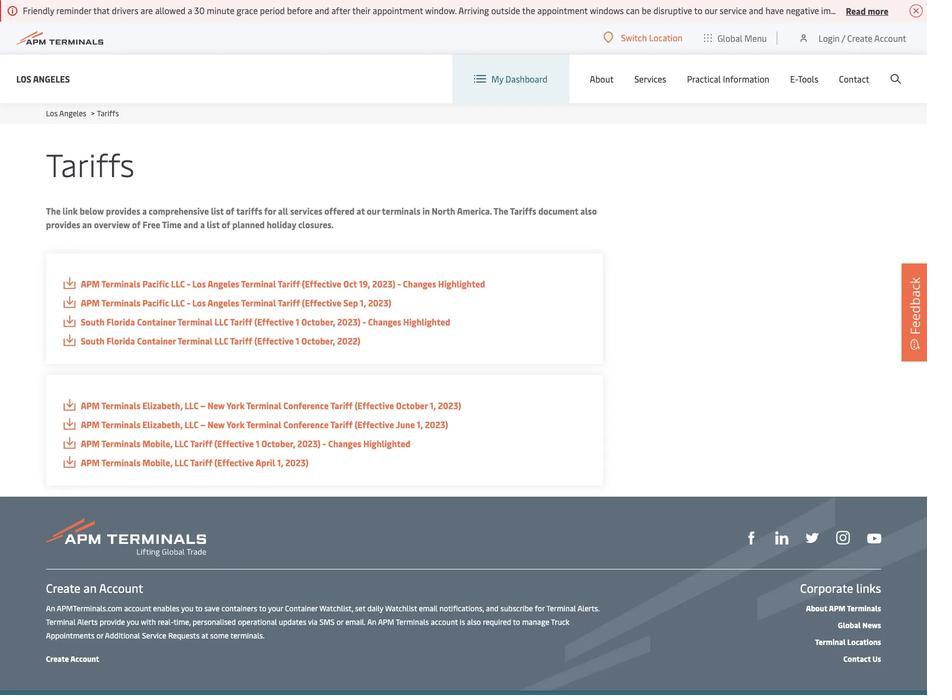 Task type: locate. For each thing, give the bounding box(es) containing it.
login / create account
[[819, 32, 907, 44]]

1 vertical spatial contact
[[844, 655, 871, 665]]

0 horizontal spatial about
[[590, 73, 614, 85]]

south
[[81, 316, 105, 328], [81, 335, 105, 347]]

2 vertical spatial container
[[285, 604, 318, 614]]

at right 'offered'
[[357, 205, 365, 217]]

apm terminals elizabeth, llc – new york terminal conference tariff (effective june 1, 2023)
[[81, 419, 449, 431]]

provides up overview
[[106, 205, 140, 217]]

florida
[[107, 316, 135, 328], [107, 335, 135, 347]]

0 vertical spatial an
[[82, 219, 92, 231]]

daily
[[368, 604, 384, 614]]

0 vertical spatial 1
[[296, 316, 300, 328]]

0 horizontal spatial appointment
[[373, 4, 423, 16]]

2 vertical spatial tariffs
[[510, 205, 537, 217]]

services
[[635, 73, 667, 85]]

0 vertical spatial mobile,
[[142, 438, 173, 450]]

1 horizontal spatial also
[[581, 205, 597, 217]]

arriving
[[459, 4, 489, 16]]

south inside south florida container terminal llc tariff (effective 1 october, 2023) - changes highlighted link
[[81, 316, 105, 328]]

0 vertical spatial or
[[337, 618, 344, 628]]

account left is
[[431, 618, 458, 628]]

to left save at the bottom
[[195, 604, 203, 614]]

changes inside south florida container terminal llc tariff (effective 1 october, 2023) - changes highlighted link
[[368, 316, 402, 328]]

0 horizontal spatial the
[[46, 205, 61, 217]]

(effective left october
[[355, 400, 394, 412]]

mobile,
[[142, 438, 173, 450], [142, 457, 173, 469]]

1 vertical spatial or
[[96, 631, 103, 642]]

los angeles link up los angeles > tariffs
[[16, 72, 70, 86]]

contact for contact
[[840, 73, 870, 85]]

1 horizontal spatial for
[[535, 604, 545, 614]]

elizabeth, inside the apm terminals elizabeth, llc – new york terminal conference tariff (effective june 1, 2023) link
[[142, 419, 183, 431]]

1 florida from the top
[[107, 316, 135, 328]]

for up manage
[[535, 604, 545, 614]]

angeles left >
[[59, 108, 86, 119]]

0 vertical spatial about
[[590, 73, 614, 85]]

2023)
[[372, 278, 396, 290], [368, 297, 392, 309], [337, 316, 361, 328], [438, 400, 462, 412], [425, 419, 449, 431], [298, 438, 321, 450], [285, 457, 309, 469]]

2 conference from the top
[[283, 419, 329, 431]]

(effective down apm terminals mobile, llc tariff (effective 1 october, 2023) - changes highlighted
[[215, 457, 254, 469]]

service
[[142, 631, 166, 642]]

an
[[46, 604, 55, 614], [368, 618, 377, 628]]

pacific inside apm terminals pacific llc - los angeles terminal tariff (effective oct 19, 2023) - changes highlighted link
[[142, 278, 169, 290]]

your
[[268, 604, 283, 614]]

angeles up "south florida container terminal llc tariff (effective 1 october, 2022)"
[[208, 297, 239, 309]]

information
[[723, 73, 770, 85]]

tariff down apm terminals mobile, llc tariff (effective 1 october, 2023) - changes highlighted
[[190, 457, 213, 469]]

0 vertical spatial october,
[[302, 316, 336, 328]]

0 horizontal spatial our
[[367, 205, 380, 217]]

llc for apm terminals elizabeth, llc – new york terminal conference tariff (effective october 1, 2023)
[[185, 400, 199, 412]]

llc inside 'link'
[[175, 457, 189, 469]]

1 vertical spatial also
[[467, 618, 481, 628]]

an apmterminals.com account enables you to save containers to your container watchlist, set daily watchlist email notifications, and subscribe for terminal alerts. terminal alerts provide you with real-time, personalised operational updates via sms or email. an apm terminals account is also required to manage truck appointments or additional service requests at some terminals.
[[46, 604, 600, 642]]

and right time
[[184, 219, 198, 231]]

you left with
[[127, 618, 139, 628]]

apm for apm terminals mobile, llc tariff (effective april 1, 2023)
[[81, 457, 100, 469]]

elizabeth,
[[142, 400, 183, 412], [142, 419, 183, 431]]

drivers right on
[[867, 4, 894, 16]]

1 new from the top
[[208, 400, 225, 412]]

of left free
[[132, 219, 141, 231]]

elizabeth, for apm terminals elizabeth, llc – new york terminal conference tariff (effective june 1, 2023)
[[142, 419, 183, 431]]

1 vertical spatial account
[[431, 618, 458, 628]]

terminals for apm terminals elizabeth, llc – new york terminal conference tariff (effective october 1, 2023)
[[101, 400, 141, 412]]

create for create account
[[46, 655, 69, 665]]

sep
[[344, 297, 358, 309]]

contact down locations
[[844, 655, 871, 665]]

1 down apm terminals elizabeth, llc – new york terminal conference tariff (effective june 1, 2023)
[[256, 438, 260, 450]]

2 elizabeth, from the top
[[142, 419, 183, 431]]

linkedin image
[[776, 532, 789, 545]]

1 vertical spatial highlighted
[[404, 316, 451, 328]]

account down more
[[875, 32, 907, 44]]

my dashboard
[[492, 73, 548, 85]]

truck
[[551, 618, 570, 628]]

pacific inside apm terminals pacific llc - los angeles terminal tariff (effective sep 1, 2023) link
[[142, 297, 169, 309]]

0 vertical spatial conference
[[283, 400, 329, 412]]

1 vertical spatial provides
[[46, 219, 80, 231]]

terminals
[[101, 278, 141, 290], [101, 297, 141, 309], [101, 400, 141, 412], [101, 419, 141, 431], [101, 438, 141, 450], [101, 457, 141, 469], [848, 604, 882, 614], [396, 618, 429, 628]]

1 elizabeth, from the top
[[142, 400, 183, 412]]

2 drivers from the left
[[867, 4, 894, 16]]

- up apm terminals pacific llc - los angeles terminal tariff (effective sep 1, 2023)
[[187, 278, 191, 290]]

apm inside apm terminals pacific llc - los angeles terminal tariff (effective sep 1, 2023) link
[[81, 297, 100, 309]]

0 horizontal spatial or
[[96, 631, 103, 642]]

1 conference from the top
[[283, 400, 329, 412]]

my
[[492, 73, 504, 85]]

a down a comprehensive
[[200, 219, 205, 231]]

1 vertical spatial los angeles link
[[46, 108, 86, 119]]

1 vertical spatial mobile,
[[142, 457, 173, 469]]

account
[[875, 32, 907, 44], [99, 581, 143, 597], [70, 655, 99, 665]]

terminals for apm terminals elizabeth, llc – new york terminal conference tariff (effective june 1, 2023)
[[101, 419, 141, 431]]

appointment right the
[[538, 4, 588, 16]]

1 horizontal spatial appointment
[[538, 4, 588, 16]]

apm terminals elizabeth, llc – new york terminal conference tariff (effective october 1, 2023) link
[[62, 399, 587, 413]]

0 vertical spatial global
[[718, 32, 743, 44]]

drivers left are
[[112, 4, 139, 16]]

2 – from the top
[[201, 419, 206, 431]]

october, up april
[[262, 438, 296, 450]]

and up required
[[486, 604, 499, 614]]

more
[[868, 5, 889, 17]]

new
[[208, 400, 225, 412], [208, 419, 225, 431]]

account down appointments
[[70, 655, 99, 665]]

highlighted inside 'apm terminals mobile, llc tariff (effective 1 october, 2023) - changes highlighted' link
[[364, 438, 411, 450]]

apm inside apm terminals elizabeth, llc – new york terminal conference tariff (effective october 1, 2023) link
[[81, 400, 100, 412]]

0 horizontal spatial at
[[202, 631, 208, 642]]

create down appointments
[[46, 655, 69, 665]]

florida for south florida container terminal llc tariff (effective 1 october, 2022)
[[107, 335, 135, 347]]

1 south from the top
[[81, 316, 105, 328]]

llc for apm terminals mobile, llc tariff (effective 1 october, 2023) - changes highlighted
[[175, 438, 189, 450]]

terminal locations link
[[816, 638, 882, 648]]

/
[[842, 32, 846, 44]]

apm inside 'apm terminals mobile, llc tariff (effective 1 october, 2023) - changes highlighted' link
[[81, 438, 100, 450]]

set
[[355, 604, 366, 614]]

1 horizontal spatial changes
[[368, 316, 402, 328]]

2 vertical spatial highlighted
[[364, 438, 411, 450]]

1 vertical spatial florida
[[107, 335, 135, 347]]

2 pacific from the top
[[142, 297, 169, 309]]

1 horizontal spatial global
[[839, 621, 861, 631]]

1 horizontal spatial or
[[337, 618, 344, 628]]

- inside south florida container terminal llc tariff (effective 1 october, 2023) - changes highlighted link
[[363, 316, 366, 328]]

conference up the apm terminals elizabeth, llc – new york terminal conference tariff (effective june 1, 2023) link
[[283, 400, 329, 412]]

1 down apm terminals pacific llc - los angeles terminal tariff (effective sep 1, 2023) link
[[296, 316, 300, 328]]

0 vertical spatial an
[[46, 604, 55, 614]]

1 vertical spatial york
[[227, 419, 245, 431]]

2023) down the apm terminals elizabeth, llc – new york terminal conference tariff (effective june 1, 2023) link
[[298, 438, 321, 450]]

an inside the link below provides a comprehensive list of tariffs for all services offered at our terminals in north america. the tariffs document also provides an overview of free time and a list of planned holiday closures.
[[82, 219, 92, 231]]

1 vertical spatial 1
[[296, 335, 300, 347]]

you up time,
[[181, 604, 194, 614]]

windows
[[590, 4, 624, 16]]

0 horizontal spatial provides
[[46, 219, 80, 231]]

also right document
[[581, 205, 597, 217]]

closures.
[[298, 219, 334, 231]]

after
[[332, 4, 351, 16]]

twitter image
[[806, 532, 819, 545]]

and inside the link below provides a comprehensive list of tariffs for all services offered at our terminals in north america. the tariffs document also provides an overview of free time and a list of planned holiday closures.
[[184, 219, 198, 231]]

2 new from the top
[[208, 419, 225, 431]]

2 vertical spatial create
[[46, 655, 69, 665]]

is
[[460, 618, 465, 628]]

create an account
[[46, 581, 143, 597]]

provides down link
[[46, 219, 80, 231]]

about for about apm terminals
[[806, 604, 828, 614]]

about down 'corporate'
[[806, 604, 828, 614]]

container inside south florida container terminal llc tariff (effective 1 october, 2023) - changes highlighted link
[[137, 316, 176, 328]]

2 mobile, from the top
[[142, 457, 173, 469]]

terminals for apm terminals pacific llc - los angeles terminal tariff (effective sep 1, 2023)
[[101, 297, 141, 309]]

los angeles link left >
[[46, 108, 86, 119]]

who
[[896, 4, 912, 16]]

0 vertical spatial you
[[181, 604, 194, 614]]

york up apm terminals mobile, llc tariff (effective 1 october, 2023) - changes highlighted
[[227, 419, 245, 431]]

0 vertical spatial new
[[208, 400, 225, 412]]

2023) inside 'link'
[[285, 457, 309, 469]]

list
[[211, 205, 224, 217], [207, 219, 220, 231]]

notifications,
[[440, 604, 484, 614]]

0 vertical spatial elizabeth,
[[142, 400, 183, 412]]

all
[[278, 205, 288, 217]]

of left the tariffs
[[226, 205, 235, 217]]

to right "disruptive"
[[695, 4, 703, 16]]

–
[[201, 400, 206, 412], [201, 419, 206, 431]]

our inside the link below provides a comprehensive list of tariffs for all services offered at our terminals in north america. the tariffs document also provides an overview of free time and a list of planned holiday closures.
[[367, 205, 380, 217]]

- up "south florida container terminal llc tariff (effective 1 october, 2022)"
[[187, 297, 191, 309]]

mobile, for apm terminals mobile, llc tariff (effective april 1, 2023)
[[142, 457, 173, 469]]

or down alerts at left bottom
[[96, 631, 103, 642]]

an up appointments
[[46, 604, 55, 614]]

0 vertical spatial at
[[357, 205, 365, 217]]

an down daily
[[368, 618, 377, 628]]

global up terminal locations
[[839, 621, 861, 631]]

1 horizontal spatial drivers
[[867, 4, 894, 16]]

about for about
[[590, 73, 614, 85]]

1 vertical spatial new
[[208, 419, 225, 431]]

1 horizontal spatial a
[[200, 219, 205, 231]]

create right the /
[[848, 32, 873, 44]]

october, down south florida container terminal llc tariff (effective 1 october, 2023) - changes highlighted link
[[302, 335, 336, 347]]

create account link
[[46, 655, 99, 665]]

1 york from the top
[[227, 400, 245, 412]]

0 horizontal spatial also
[[467, 618, 481, 628]]

0 vertical spatial york
[[227, 400, 245, 412]]

0 vertical spatial highlighted
[[438, 278, 486, 290]]

1 vertical spatial an
[[368, 618, 377, 628]]

fill 44 link
[[806, 531, 819, 545]]

container for south florida container terminal llc tariff (effective 1 october, 2023) - changes highlighted
[[137, 316, 176, 328]]

0 horizontal spatial for
[[264, 205, 276, 217]]

e-tools
[[791, 73, 819, 85]]

0 horizontal spatial you
[[127, 618, 139, 628]]

2023) right october
[[438, 400, 462, 412]]

also inside an apmterminals.com account enables you to save containers to your container watchlist, set daily watchlist email notifications, and subscribe for terminal alerts. terminal alerts provide you with real-time, personalised operational updates via sms or email. an apm terminals account is also required to manage truck appointments or additional service requests at some terminals.
[[467, 618, 481, 628]]

an down below
[[82, 219, 92, 231]]

2 york from the top
[[227, 419, 245, 431]]

1 vertical spatial for
[[535, 604, 545, 614]]

2 appointment from the left
[[538, 4, 588, 16]]

and inside an apmterminals.com account enables you to save containers to your container watchlist, set daily watchlist email notifications, and subscribe for terminal alerts. terminal alerts provide you with real-time, personalised operational updates via sms or email. an apm terminals account is also required to manage truck appointments or additional service requests at some terminals.
[[486, 604, 499, 614]]

1 vertical spatial a
[[200, 219, 205, 231]]

1 vertical spatial pacific
[[142, 297, 169, 309]]

0 vertical spatial –
[[201, 400, 206, 412]]

1 vertical spatial about
[[806, 604, 828, 614]]

1
[[296, 316, 300, 328], [296, 335, 300, 347], [256, 438, 260, 450]]

0 vertical spatial also
[[581, 205, 597, 217]]

2 south from the top
[[81, 335, 105, 347]]

conference down apm terminals elizabeth, llc – new york terminal conference tariff (effective october 1, 2023) link
[[283, 419, 329, 431]]

or right "sms"
[[337, 618, 344, 628]]

2 horizontal spatial changes
[[403, 278, 437, 290]]

pacific for apm terminals pacific llc - los angeles terminal tariff (effective oct 19, 2023) - changes highlighted
[[142, 278, 169, 290]]

contact for contact us
[[844, 655, 871, 665]]

conference
[[283, 400, 329, 412], [283, 419, 329, 431]]

appointment right their
[[373, 4, 423, 16]]

0 vertical spatial account
[[124, 604, 151, 614]]

- down the apm terminals elizabeth, llc – new york terminal conference tariff (effective june 1, 2023) link
[[323, 438, 326, 450]]

a left 30
[[188, 4, 192, 16]]

0 horizontal spatial drivers
[[112, 4, 139, 16]]

container inside 'south florida container terminal llc tariff (effective 1 october, 2022)' link
[[137, 335, 176, 347]]

at
[[357, 205, 365, 217], [202, 631, 208, 642]]

the link below provides a comprehensive list of tariffs for all services offered at our terminals in north america. the tariffs document also provides an overview of free time and a list of planned holiday closures.
[[46, 205, 597, 231]]

highlighted
[[438, 278, 486, 290], [404, 316, 451, 328], [364, 438, 411, 450]]

1 vertical spatial our
[[367, 205, 380, 217]]

the right america.
[[494, 205, 509, 217]]

tariffs left document
[[510, 205, 537, 217]]

1 vertical spatial global
[[839, 621, 861, 631]]

that
[[93, 4, 110, 16]]

october, down apm terminals pacific llc - los angeles terminal tariff (effective sep 1, 2023) link
[[302, 316, 336, 328]]

0 vertical spatial list
[[211, 205, 224, 217]]

at left some
[[202, 631, 208, 642]]

2 vertical spatial changes
[[328, 438, 362, 450]]

friendly
[[23, 4, 54, 16]]

0 horizontal spatial changes
[[328, 438, 362, 450]]

0 vertical spatial south
[[81, 316, 105, 328]]

period
[[260, 4, 285, 16]]

mobile, inside 'link'
[[142, 457, 173, 469]]

llc for apm terminals pacific llc - los angeles terminal tariff (effective sep 1, 2023)
[[171, 297, 185, 309]]

container
[[137, 316, 176, 328], [137, 335, 176, 347], [285, 604, 318, 614]]

create up apmterminals.com
[[46, 581, 81, 597]]

global for global news
[[839, 621, 861, 631]]

list left the tariffs
[[211, 205, 224, 217]]

october, for 2023)
[[302, 316, 336, 328]]

0 horizontal spatial account
[[124, 604, 151, 614]]

south florida container terminal llc tariff (effective 1 october, 2022) link
[[62, 335, 587, 348]]

pacific for apm terminals pacific llc - los angeles terminal tariff (effective sep 1, 2023)
[[142, 297, 169, 309]]

apm inside apm terminals pacific llc - los angeles terminal tariff (effective oct 19, 2023) - changes highlighted link
[[81, 278, 100, 290]]

highlighted inside south florida container terminal llc tariff (effective 1 october, 2023) - changes highlighted link
[[404, 316, 451, 328]]

tariffs
[[97, 108, 119, 119], [46, 143, 135, 186], [510, 205, 537, 217]]

0 horizontal spatial global
[[718, 32, 743, 44]]

south florida container terminal llc tariff (effective 1 october, 2023) - changes highlighted
[[81, 316, 451, 328]]

their
[[353, 4, 371, 16]]

1 – from the top
[[201, 400, 206, 412]]

1 vertical spatial at
[[202, 631, 208, 642]]

tariffs up below
[[46, 143, 135, 186]]

0 vertical spatial pacific
[[142, 278, 169, 290]]

global left menu
[[718, 32, 743, 44]]

terminals.
[[231, 631, 265, 642]]

-
[[187, 278, 191, 290], [398, 278, 401, 290], [187, 297, 191, 309], [363, 316, 366, 328], [323, 438, 326, 450]]

0 horizontal spatial a
[[188, 4, 192, 16]]

1 horizontal spatial provides
[[106, 205, 140, 217]]

terminals for apm terminals mobile, llc tariff (effective april 1, 2023)
[[101, 457, 141, 469]]

- down 19,
[[363, 316, 366, 328]]

2 the from the left
[[494, 205, 509, 217]]

global inside global menu button
[[718, 32, 743, 44]]

requests
[[168, 631, 200, 642]]

the left link
[[46, 205, 61, 217]]

1 vertical spatial create
[[46, 581, 81, 597]]

april
[[256, 457, 275, 469]]

1 vertical spatial south
[[81, 335, 105, 347]]

2023) right april
[[285, 457, 309, 469]]

below
[[80, 205, 104, 217]]

new for apm terminals elizabeth, llc – new york terminal conference tariff (effective june 1, 2023)
[[208, 419, 225, 431]]

you tube link
[[868, 531, 882, 545]]

1 vertical spatial –
[[201, 419, 206, 431]]

(effective down south florida container terminal llc tariff (effective 1 october, 2023) - changes highlighted
[[254, 335, 294, 347]]

1 horizontal spatial about
[[806, 604, 828, 614]]

0 vertical spatial a
[[188, 4, 192, 16]]

york for apm terminals elizabeth, llc – new york terminal conference tariff (effective october 1, 2023)
[[227, 400, 245, 412]]

document
[[539, 205, 579, 217]]

south inside 'south florida container terminal llc tariff (effective 1 october, 2022)' link
[[81, 335, 105, 347]]

1 horizontal spatial you
[[181, 604, 194, 614]]

1, right june
[[417, 419, 423, 431]]

0 vertical spatial contact
[[840, 73, 870, 85]]

e-tools button
[[791, 54, 819, 103]]

terminals inside 'link'
[[101, 457, 141, 469]]

0 vertical spatial provides
[[106, 205, 140, 217]]

tariffs right >
[[97, 108, 119, 119]]

impacts
[[822, 4, 853, 16]]

at inside the link below provides a comprehensive list of tariffs for all services offered at our terminals in north america. the tariffs document also provides an overview of free time and a list of planned holiday closures.
[[357, 205, 365, 217]]

shape link
[[745, 531, 758, 545]]

container inside an apmterminals.com account enables you to save containers to your container watchlist, set daily watchlist email notifications, and subscribe for terminal alerts. terminal alerts provide you with real-time, personalised operational updates via sms or email. an apm terminals account is also required to manage truck appointments or additional service requests at some terminals.
[[285, 604, 318, 614]]

also right is
[[467, 618, 481, 628]]

1 vertical spatial conference
[[283, 419, 329, 431]]

links
[[857, 581, 882, 597]]

about left services 'popup button'
[[590, 73, 614, 85]]

1 horizontal spatial our
[[705, 4, 718, 16]]

account up with
[[124, 604, 151, 614]]

provides
[[106, 205, 140, 217], [46, 219, 80, 231]]

0 vertical spatial for
[[264, 205, 276, 217]]

appointments
[[46, 631, 95, 642]]

elizabeth, inside apm terminals elizabeth, llc – new york terminal conference tariff (effective october 1, 2023) link
[[142, 400, 183, 412]]

0 vertical spatial container
[[137, 316, 176, 328]]

for inside an apmterminals.com account enables you to save containers to your container watchlist, set daily watchlist email notifications, and subscribe for terminal alerts. terminal alerts provide you with real-time, personalised operational updates via sms or email. an apm terminals account is also required to manage truck appointments or additional service requests at some terminals.
[[535, 604, 545, 614]]

terminals for apm terminals pacific llc - los angeles terminal tariff (effective oct 19, 2023) - changes highlighted
[[101, 278, 141, 290]]

1 mobile, from the top
[[142, 438, 173, 450]]

los angeles link
[[16, 72, 70, 86], [46, 108, 86, 119]]

0 vertical spatial florida
[[107, 316, 135, 328]]

- right 19,
[[398, 278, 401, 290]]

account up provide
[[99, 581, 143, 597]]

tariff down apm terminals elizabeth, llc – new york terminal conference tariff (effective october 1, 2023) link
[[331, 419, 353, 431]]

1, right april
[[277, 457, 284, 469]]

contact down the login / create account link
[[840, 73, 870, 85]]

(effective left june
[[355, 419, 394, 431]]

1 horizontal spatial at
[[357, 205, 365, 217]]

york up apm terminals elizabeth, llc – new york terminal conference tariff (effective june 1, 2023)
[[227, 400, 245, 412]]

– for apm terminals elizabeth, llc – new york terminal conference tariff (effective october 1, 2023)
[[201, 400, 206, 412]]

outside
[[492, 4, 521, 16]]

1 vertical spatial container
[[137, 335, 176, 347]]

and left have
[[749, 4, 764, 16]]

north
[[432, 205, 456, 217]]

an up apmterminals.com
[[84, 581, 97, 597]]

conference for october
[[283, 400, 329, 412]]

our left the terminals at the top of page
[[367, 205, 380, 217]]

0 vertical spatial changes
[[403, 278, 437, 290]]

1 vertical spatial october,
[[302, 335, 336, 347]]

new for apm terminals elizabeth, llc – new york terminal conference tariff (effective october 1, 2023)
[[208, 400, 225, 412]]

corporate links
[[801, 581, 882, 597]]

container for south florida container terminal llc tariff (effective 1 october, 2022)
[[137, 335, 176, 347]]

our left service
[[705, 4, 718, 16]]

apm inside apm terminals mobile, llc tariff (effective april 1, 2023) 'link'
[[81, 457, 100, 469]]

2 florida from the top
[[107, 335, 135, 347]]

global for global menu
[[718, 32, 743, 44]]

practical information
[[687, 73, 770, 85]]

1 drivers from the left
[[112, 4, 139, 16]]

read
[[847, 5, 866, 17]]

1 down south florida container terminal llc tariff (effective 1 october, 2023) - changes highlighted link
[[296, 335, 300, 347]]

1 pacific from the top
[[142, 278, 169, 290]]

south for south florida container terminal llc tariff (effective 1 october, 2022)
[[81, 335, 105, 347]]

list left planned
[[207, 219, 220, 231]]

also inside the link below provides a comprehensive list of tariffs for all services offered at our terminals in north america. the tariffs document also provides an overview of free time and a list of planned holiday closures.
[[581, 205, 597, 217]]



Task type: describe. For each thing, give the bounding box(es) containing it.
1 vertical spatial an
[[84, 581, 97, 597]]

(effective up apm terminals pacific llc - los angeles terminal tariff (effective sep 1, 2023) link
[[302, 278, 342, 290]]

2023) right 19,
[[372, 278, 396, 290]]

(effective inside 'link'
[[215, 457, 254, 469]]

additional
[[105, 631, 140, 642]]

create account
[[46, 655, 99, 665]]

elizabeth, for apm terminals elizabeth, llc – new york terminal conference tariff (effective october 1, 2023)
[[142, 400, 183, 412]]

contact button
[[840, 54, 870, 103]]

apm for apm terminals pacific llc - los angeles terminal tariff (effective sep 1, 2023)
[[81, 297, 100, 309]]

free
[[143, 219, 160, 231]]

time,
[[174, 618, 191, 628]]

tariff up apm terminals pacific llc - los angeles terminal tariff (effective sep 1, 2023) link
[[278, 278, 300, 290]]

(effective down apm terminals elizabeth, llc – new york terminal conference tariff (effective june 1, 2023)
[[215, 438, 254, 450]]

news
[[863, 621, 882, 631]]

2 vertical spatial october,
[[262, 438, 296, 450]]

apm terminals pacific llc - los angeles terminal tariff (effective oct 19, 2023) - changes highlighted link
[[62, 278, 587, 291]]

apm for apm terminals elizabeth, llc – new york terminal conference tariff (effective october 1, 2023)
[[81, 400, 100, 412]]

alerts.
[[578, 604, 600, 614]]

south for south florida container terminal llc tariff (effective 1 october, 2023) - changes highlighted
[[81, 316, 105, 328]]

my dashboard button
[[474, 54, 548, 103]]

apmt footer logo image
[[46, 519, 206, 557]]

1, right sep
[[360, 297, 366, 309]]

0 vertical spatial account
[[875, 32, 907, 44]]

are
[[141, 4, 153, 16]]

apm terminals mobile, llc tariff (effective 1 october, 2023) - changes highlighted link
[[62, 437, 587, 451]]

for inside the link below provides a comprehensive list of tariffs for all services offered at our terminals in north america. the tariffs document also provides an overview of free time and a list of planned holiday closures.
[[264, 205, 276, 217]]

1 the from the left
[[46, 205, 61, 217]]

global menu button
[[694, 21, 778, 54]]

containers
[[222, 604, 258, 614]]

october
[[396, 400, 428, 412]]

apm terminals elizabeth, llc – new york terminal conference tariff (effective october 1, 2023)
[[81, 400, 462, 412]]

planned
[[232, 219, 265, 231]]

llc for apm terminals mobile, llc tariff (effective april 1, 2023)
[[175, 457, 189, 469]]

llc for apm terminals pacific llc - los angeles terminal tariff (effective oct 19, 2023) - changes highlighted
[[171, 278, 185, 290]]

switch
[[622, 32, 647, 44]]

0 vertical spatial our
[[705, 4, 718, 16]]

0 horizontal spatial an
[[46, 604, 55, 614]]

have
[[766, 4, 784, 16]]

mobile, for apm terminals mobile, llc tariff (effective 1 october, 2023) - changes highlighted
[[142, 438, 173, 450]]

manage
[[522, 618, 550, 628]]

(effective down apm terminals pacific llc - los angeles terminal tariff (effective oct 19, 2023) - changes highlighted
[[254, 316, 294, 328]]

apm terminals mobile, llc tariff (effective 1 october, 2023) - changes highlighted
[[81, 438, 411, 450]]

switch location button
[[604, 32, 683, 44]]

19,
[[359, 278, 371, 290]]

llc for apm terminals elizabeth, llc – new york terminal conference tariff (effective june 1, 2023)
[[185, 419, 199, 431]]

apm terminals pacific llc - los angeles terminal tariff (effective sep 1, 2023)
[[81, 297, 392, 309]]

1 appointment from the left
[[373, 4, 423, 16]]

1 horizontal spatial account
[[431, 618, 458, 628]]

june
[[396, 419, 415, 431]]

dashboard
[[506, 73, 548, 85]]

disruptive
[[654, 4, 693, 16]]

practical
[[687, 73, 721, 85]]

los angeles
[[16, 73, 70, 85]]

to left your
[[259, 604, 267, 614]]

link
[[63, 205, 78, 217]]

practical information button
[[687, 54, 770, 103]]

tariff inside 'link'
[[190, 457, 213, 469]]

read more
[[847, 5, 889, 17]]

can
[[626, 4, 640, 16]]

conference for june
[[283, 419, 329, 431]]

tariffs
[[236, 205, 262, 217]]

>
[[91, 108, 95, 119]]

los inside apm terminals pacific llc - los angeles terminal tariff (effective oct 19, 2023) - changes highlighted link
[[192, 278, 206, 290]]

1 vertical spatial account
[[99, 581, 143, 597]]

youtube image
[[868, 534, 882, 544]]

angeles up apm terminals pacific llc - los angeles terminal tariff (effective sep 1, 2023)
[[208, 278, 239, 290]]

save
[[205, 604, 220, 614]]

30
[[194, 4, 205, 16]]

holiday
[[267, 219, 296, 231]]

minute
[[207, 4, 235, 16]]

global menu
[[718, 32, 767, 44]]

tariff down south florida container terminal llc tariff (effective 1 october, 2023) - changes highlighted
[[230, 335, 253, 347]]

create for create an account
[[46, 581, 81, 597]]

2023) up 2022)
[[337, 316, 361, 328]]

linkedin__x28_alt_x29__3_ link
[[776, 531, 789, 545]]

apm terminals pacific llc - los angeles terminal tariff (effective oct 19, 2023) - changes highlighted
[[81, 278, 486, 290]]

feedback button
[[902, 264, 928, 362]]

tariff down apm terminals pacific llc - los angeles terminal tariff (effective sep 1, 2023)
[[230, 316, 253, 328]]

1, inside 'link'
[[277, 457, 284, 469]]

and left after
[[315, 4, 329, 16]]

email.
[[346, 618, 366, 628]]

(effective down apm terminals pacific llc - los angeles terminal tariff (effective oct 19, 2023) - changes highlighted link
[[302, 297, 342, 309]]

changes inside 'apm terminals mobile, llc tariff (effective 1 october, 2023) - changes highlighted' link
[[328, 438, 362, 450]]

apm terminals pacific llc - los angeles terminal tariff (effective sep 1, 2023) link
[[62, 297, 587, 310]]

about apm terminals link
[[806, 604, 882, 614]]

enables
[[153, 604, 180, 614]]

global news link
[[839, 621, 882, 631]]

watchlist,
[[320, 604, 354, 614]]

watchlist
[[385, 604, 417, 614]]

a inside the link below provides a comprehensive list of tariffs for all services offered at our terminals in north america. the tariffs document also provides an overview of free time and a list of planned holiday closures.
[[200, 219, 205, 231]]

los inside apm terminals pacific llc - los angeles terminal tariff (effective sep 1, 2023) link
[[192, 297, 206, 309]]

subscribe
[[501, 604, 533, 614]]

location
[[650, 32, 683, 44]]

2023) down october
[[425, 419, 449, 431]]

the
[[523, 4, 536, 16]]

read more button
[[847, 4, 889, 17]]

apmterminals.com
[[57, 604, 122, 614]]

2 vertical spatial 1
[[256, 438, 260, 450]]

1 vertical spatial you
[[127, 618, 139, 628]]

angeles up los angeles > tariffs
[[33, 73, 70, 85]]

friendly reminder that drivers are allowed a 30 minute grace period before and after their appointment window. arriving outside the appointment windows can be disruptive to our service and have negative impacts on drivers who arriv
[[23, 4, 928, 16]]

about apm terminals
[[806, 604, 882, 614]]

some
[[210, 631, 229, 642]]

apm for apm terminals mobile, llc tariff (effective 1 october, 2023) - changes highlighted
[[81, 438, 100, 450]]

2 vertical spatial account
[[70, 655, 99, 665]]

at inside an apmterminals.com account enables you to save containers to your container watchlist, set daily watchlist email notifications, and subscribe for terminal alerts. terminal alerts provide you with real-time, personalised operational updates via sms or email. an apm terminals account is also required to manage truck appointments or additional service requests at some terminals.
[[202, 631, 208, 642]]

0 vertical spatial los angeles link
[[16, 72, 70, 86]]

tariff up apm terminals mobile, llc tariff (effective april 1, 2023)
[[190, 438, 213, 450]]

1 vertical spatial list
[[207, 219, 220, 231]]

0 vertical spatial create
[[848, 32, 873, 44]]

via
[[308, 618, 318, 628]]

1 vertical spatial tariffs
[[46, 143, 135, 186]]

tariff up the apm terminals elizabeth, llc – new york terminal conference tariff (effective june 1, 2023) link
[[331, 400, 353, 412]]

email
[[419, 604, 438, 614]]

offered
[[325, 205, 355, 217]]

los inside "los angeles" link
[[16, 73, 31, 85]]

instagram image
[[837, 532, 850, 545]]

real-
[[158, 618, 174, 628]]

america.
[[457, 205, 492, 217]]

oct
[[344, 278, 357, 290]]

services button
[[635, 54, 667, 103]]

feedback
[[907, 277, 924, 335]]

about button
[[590, 54, 614, 103]]

of left planned
[[222, 219, 231, 231]]

1 horizontal spatial an
[[368, 618, 377, 628]]

global news
[[839, 621, 882, 631]]

provide
[[100, 618, 125, 628]]

highlighted inside apm terminals pacific llc - los angeles terminal tariff (effective oct 19, 2023) - changes highlighted link
[[438, 278, 486, 290]]

los angeles > tariffs
[[46, 108, 119, 119]]

locations
[[848, 638, 882, 648]]

service
[[720, 4, 747, 16]]

personalised
[[193, 618, 236, 628]]

1 for 2022)
[[296, 335, 300, 347]]

terminals inside an apmterminals.com account enables you to save containers to your container watchlist, set daily watchlist email notifications, and subscribe for terminal alerts. terminal alerts provide you with real-time, personalised operational updates via sms or email. an apm terminals account is also required to manage truck appointments or additional service requests at some terminals.
[[396, 618, 429, 628]]

apm for apm terminals elizabeth, llc – new york terminal conference tariff (effective june 1, 2023)
[[81, 419, 100, 431]]

york for apm terminals elizabeth, llc – new york terminal conference tariff (effective june 1, 2023)
[[227, 419, 245, 431]]

terminals
[[382, 205, 421, 217]]

close alert image
[[910, 4, 923, 17]]

terminals for apm terminals mobile, llc tariff (effective 1 october, 2023) - changes highlighted
[[101, 438, 141, 450]]

updates
[[279, 618, 307, 628]]

apm for apm terminals pacific llc - los angeles terminal tariff (effective oct 19, 2023) - changes highlighted
[[81, 278, 100, 290]]

facebook image
[[745, 532, 758, 545]]

tariff down apm terminals pacific llc - los angeles terminal tariff (effective oct 19, 2023) - changes highlighted
[[278, 297, 300, 309]]

2023) down 19,
[[368, 297, 392, 309]]

apm inside an apmterminals.com account enables you to save containers to your container watchlist, set daily watchlist email notifications, and subscribe for terminal alerts. terminal alerts provide you with real-time, personalised operational updates via sms or email. an apm terminals account is also required to manage truck appointments or additional service requests at some terminals.
[[378, 618, 394, 628]]

1, right october
[[430, 400, 436, 412]]

apm terminals elizabeth, llc – new york terminal conference tariff (effective june 1, 2023) link
[[62, 418, 587, 432]]

october, for 2022)
[[302, 335, 336, 347]]

- inside apm terminals pacific llc - los angeles terminal tariff (effective sep 1, 2023) link
[[187, 297, 191, 309]]

in
[[423, 205, 430, 217]]

0 vertical spatial tariffs
[[97, 108, 119, 119]]

e-
[[791, 73, 798, 85]]

tariffs inside the link below provides a comprehensive list of tariffs for all services offered at our terminals in north america. the tariffs document also provides an overview of free time and a list of planned holiday closures.
[[510, 205, 537, 217]]

menu
[[745, 32, 767, 44]]

florida for south florida container terminal llc tariff (effective 1 october, 2023) - changes highlighted
[[107, 316, 135, 328]]

required
[[483, 618, 512, 628]]

- inside 'apm terminals mobile, llc tariff (effective 1 october, 2023) - changes highlighted' link
[[323, 438, 326, 450]]

1 for 2023)
[[296, 316, 300, 328]]

to down 'subscribe'
[[513, 618, 521, 628]]

before
[[287, 4, 313, 16]]

window.
[[425, 4, 457, 16]]

– for apm terminals elizabeth, llc – new york terminal conference tariff (effective june 1, 2023)
[[201, 419, 206, 431]]

changes inside apm terminals pacific llc - los angeles terminal tariff (effective oct 19, 2023) - changes highlighted link
[[403, 278, 437, 290]]

corporate
[[801, 581, 854, 597]]



Task type: vqa. For each thing, say whether or not it's contained in the screenshot.
the and within A second email will be generated after the cancellation service runs and be sent to dispatchers whose appointments have been cancelled because they failed to action their appointments (either by adding in missing info or selecting, "Keep Appointment").
no



